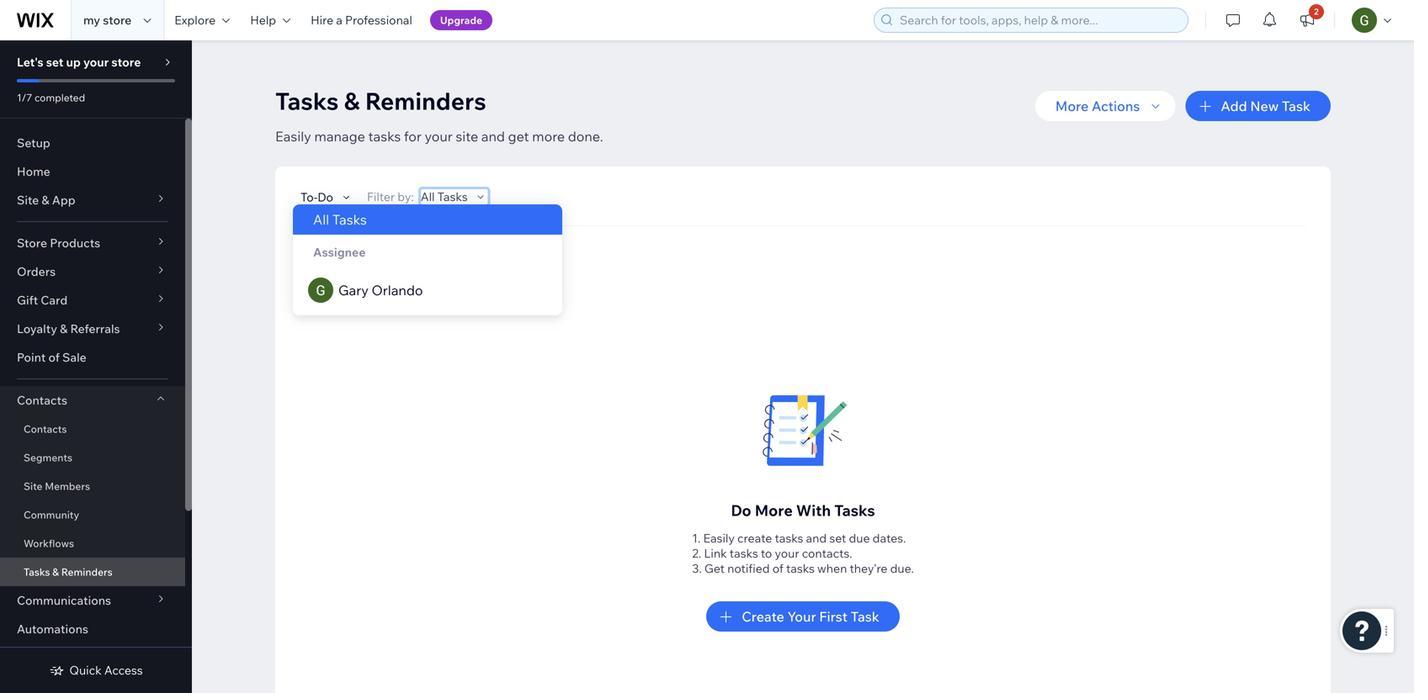 Task type: describe. For each thing, give the bounding box(es) containing it.
point
[[17, 350, 46, 365]]

add new task
[[1221, 98, 1311, 115]]

create your first task
[[742, 609, 880, 626]]

for
[[404, 128, 422, 145]]

more inside button
[[1056, 98, 1089, 115]]

link
[[704, 546, 727, 561]]

0 vertical spatial tasks & reminders
[[275, 86, 486, 116]]

contacts link
[[0, 415, 185, 444]]

by:
[[398, 189, 414, 204]]

notified
[[728, 562, 770, 576]]

set inside sidebar element
[[46, 55, 63, 69]]

store products
[[17, 236, 100, 251]]

help
[[250, 13, 276, 27]]

site
[[456, 128, 478, 145]]

1 vertical spatial more
[[755, 501, 793, 520]]

do more with tasks
[[731, 501, 875, 520]]

more actions button
[[1036, 91, 1176, 121]]

gift card
[[17, 293, 68, 308]]

0 vertical spatial store
[[103, 13, 132, 27]]

your
[[788, 609, 816, 626]]

manage
[[314, 128, 365, 145]]

more
[[532, 128, 565, 145]]

contacts for contacts link
[[24, 423, 67, 436]]

your inside sidebar element
[[83, 55, 109, 69]]

contacts button
[[0, 386, 185, 415]]

site & app
[[17, 193, 75, 208]]

access
[[104, 664, 143, 678]]

hire a professional link
[[301, 0, 423, 40]]

hire
[[311, 13, 334, 27]]

easily inside the 1. easily create tasks and set due dates. 2. link tasks to your contacts. 3. get notified of tasks when they're due.
[[704, 531, 735, 546]]

segments link
[[0, 444, 185, 472]]

reminders inside sidebar element
[[61, 566, 113, 579]]

quick
[[69, 664, 102, 678]]

store products button
[[0, 229, 185, 258]]

tasks up manage
[[275, 86, 339, 116]]

point of sale
[[17, 350, 87, 365]]

2 button
[[1289, 0, 1326, 40]]

with
[[796, 501, 831, 520]]

& for loyalty & referrals popup button
[[60, 322, 68, 336]]

site & app button
[[0, 186, 185, 215]]

your inside the 1. easily create tasks and set due dates. 2. link tasks to your contacts. 3. get notified of tasks when they're due.
[[775, 546, 800, 561]]

orlando
[[372, 282, 423, 299]]

all tasks button
[[421, 189, 488, 204]]

communications button
[[0, 587, 185, 616]]

& for 'site & app' popup button
[[42, 193, 49, 208]]

my store
[[83, 13, 132, 27]]

& up manage
[[344, 86, 360, 116]]

and inside the 1. easily create tasks and set due dates. 2. link tasks to your contacts. 3. get notified of tasks when they're due.
[[806, 531, 827, 546]]

they're
[[850, 562, 888, 576]]

assignee
[[313, 245, 366, 260]]

Search for tools, apps, help & more... field
[[895, 8, 1183, 32]]

to-do button
[[301, 190, 354, 205]]

list box containing all tasks
[[293, 204, 562, 316]]

professional
[[345, 13, 412, 27]]

2.
[[692, 546, 702, 561]]

help button
[[240, 0, 301, 40]]

site for site members
[[24, 480, 43, 493]]

tasks up the due
[[835, 501, 875, 520]]

1 horizontal spatial do
[[731, 501, 752, 520]]

contacts.
[[802, 546, 853, 561]]

orders
[[17, 264, 56, 279]]

orders button
[[0, 258, 185, 286]]

set inside the 1. easily create tasks and set due dates. 2. link tasks to your contacts. 3. get notified of tasks when they're due.
[[830, 531, 847, 546]]

filter by:
[[367, 189, 414, 204]]

3.
[[692, 562, 702, 576]]

add
[[1221, 98, 1248, 115]]

site for site & app
[[17, 193, 39, 208]]

point of sale link
[[0, 344, 185, 372]]

tasks down do more with tasks
[[775, 531, 804, 546]]

members
[[45, 480, 90, 493]]

1/7
[[17, 91, 32, 104]]

gary orlando
[[338, 282, 423, 299]]

segments
[[24, 452, 72, 464]]

more actions
[[1056, 98, 1140, 115]]

1. easily create tasks and set due dates. 2. link tasks to your contacts. 3. get notified of tasks when they're due.
[[692, 531, 914, 576]]

upgrade
[[440, 14, 483, 27]]

new
[[1251, 98, 1279, 115]]

automations
[[17, 622, 88, 637]]

do inside button
[[318, 190, 333, 204]]

communications
[[17, 594, 111, 608]]



Task type: locate. For each thing, give the bounding box(es) containing it.
tasks & reminders link
[[0, 558, 185, 587]]

all tasks up "all tasks" option
[[421, 189, 468, 204]]

quick access button
[[49, 664, 143, 679]]

list box
[[293, 204, 562, 316]]

tasks up notified
[[730, 546, 758, 561]]

contacts inside contacts link
[[24, 423, 67, 436]]

0 horizontal spatial easily
[[275, 128, 311, 145]]

1 horizontal spatial tasks & reminders
[[275, 86, 486, 116]]

all tasks for "all tasks" option
[[313, 211, 367, 228]]

1.
[[692, 531, 701, 546]]

setup link
[[0, 129, 185, 157]]

1 vertical spatial your
[[425, 128, 453, 145]]

reminders up for
[[365, 86, 486, 116]]

tasks up "all tasks" option
[[438, 189, 468, 204]]

store right my
[[103, 13, 132, 27]]

to-
[[301, 190, 318, 204]]

1 vertical spatial tasks & reminders
[[24, 566, 113, 579]]

1 vertical spatial do
[[731, 501, 752, 520]]

let's
[[17, 55, 43, 69]]

1 vertical spatial of
[[773, 562, 784, 576]]

task right first
[[851, 609, 880, 626]]

of right notified
[[773, 562, 784, 576]]

1 vertical spatial all
[[313, 211, 329, 228]]

0 vertical spatial site
[[17, 193, 39, 208]]

0 vertical spatial your
[[83, 55, 109, 69]]

more left actions
[[1056, 98, 1089, 115]]

&
[[344, 86, 360, 116], [42, 193, 49, 208], [60, 322, 68, 336], [52, 566, 59, 579]]

1 horizontal spatial more
[[1056, 98, 1089, 115]]

site members
[[24, 480, 90, 493]]

tasks inside button
[[438, 189, 468, 204]]

0 vertical spatial reminders
[[365, 86, 486, 116]]

easily manage tasks for your site and get more done.
[[275, 128, 603, 145]]

loyalty & referrals button
[[0, 315, 185, 344]]

& right loyalty
[[60, 322, 68, 336]]

gary
[[338, 282, 369, 299]]

done.
[[568, 128, 603, 145]]

home
[[17, 164, 50, 179]]

0 vertical spatial and
[[481, 128, 505, 145]]

get
[[508, 128, 529, 145]]

gift card button
[[0, 286, 185, 315]]

due
[[849, 531, 870, 546]]

2 horizontal spatial your
[[775, 546, 800, 561]]

set left up
[[46, 55, 63, 69]]

tasks
[[275, 86, 339, 116], [438, 189, 468, 204], [332, 211, 367, 228], [835, 501, 875, 520], [24, 566, 50, 579]]

to
[[761, 546, 772, 561]]

community
[[24, 509, 79, 522]]

all for "all tasks" option
[[313, 211, 329, 228]]

loyalty
[[17, 322, 57, 336]]

contacts for contacts popup button
[[17, 393, 67, 408]]

card
[[41, 293, 68, 308]]

all for all tasks button
[[421, 189, 435, 204]]

when
[[818, 562, 847, 576]]

easily
[[275, 128, 311, 145], [704, 531, 735, 546]]

automations link
[[0, 616, 185, 644]]

add new task button
[[1186, 91, 1331, 121]]

0 vertical spatial do
[[318, 190, 333, 204]]

0 horizontal spatial your
[[83, 55, 109, 69]]

tasks inside sidebar element
[[24, 566, 50, 579]]

site inside popup button
[[17, 193, 39, 208]]

1 vertical spatial reminders
[[61, 566, 113, 579]]

store down the my store
[[111, 55, 141, 69]]

your
[[83, 55, 109, 69], [425, 128, 453, 145], [775, 546, 800, 561]]

upgrade button
[[430, 10, 493, 30]]

0 vertical spatial all
[[421, 189, 435, 204]]

site down home
[[17, 193, 39, 208]]

let's set up your store
[[17, 55, 141, 69]]

task
[[1282, 98, 1311, 115], [851, 609, 880, 626]]

store
[[17, 236, 47, 251]]

2 vertical spatial your
[[775, 546, 800, 561]]

0 horizontal spatial and
[[481, 128, 505, 145]]

my
[[83, 13, 100, 27]]

0 horizontal spatial task
[[851, 609, 880, 626]]

2
[[1315, 6, 1319, 17]]

loyalty & referrals
[[17, 322, 120, 336]]

1 horizontal spatial set
[[830, 531, 847, 546]]

a
[[336, 13, 343, 27]]

all inside option
[[313, 211, 329, 228]]

1/7 completed
[[17, 91, 85, 104]]

workflows link
[[0, 530, 185, 558]]

1 horizontal spatial task
[[1282, 98, 1311, 115]]

workflows
[[24, 538, 74, 550]]

& down workflows
[[52, 566, 59, 579]]

quick access
[[69, 664, 143, 678]]

get
[[705, 562, 725, 576]]

contacts inside contacts popup button
[[17, 393, 67, 408]]

create
[[742, 609, 785, 626]]

more
[[1056, 98, 1089, 115], [755, 501, 793, 520]]

filter
[[367, 189, 395, 204]]

easily up link
[[704, 531, 735, 546]]

all
[[421, 189, 435, 204], [313, 211, 329, 228]]

tasks down contacts.
[[786, 562, 815, 576]]

tasks & reminders up for
[[275, 86, 486, 116]]

all down to-do
[[313, 211, 329, 228]]

reminders
[[365, 86, 486, 116], [61, 566, 113, 579]]

1 horizontal spatial all tasks
[[421, 189, 468, 204]]

all tasks inside option
[[313, 211, 367, 228]]

tasks inside option
[[332, 211, 367, 228]]

tasks & reminders
[[275, 86, 486, 116], [24, 566, 113, 579]]

dates.
[[873, 531, 906, 546]]

contacts up segments
[[24, 423, 67, 436]]

0 vertical spatial of
[[48, 350, 60, 365]]

do
[[318, 190, 333, 204], [731, 501, 752, 520]]

store inside sidebar element
[[111, 55, 141, 69]]

0 vertical spatial more
[[1056, 98, 1089, 115]]

1 vertical spatial easily
[[704, 531, 735, 546]]

all inside button
[[421, 189, 435, 204]]

tasks down 'to-do' button
[[332, 211, 367, 228]]

0 horizontal spatial of
[[48, 350, 60, 365]]

your right for
[[425, 128, 453, 145]]

1 vertical spatial and
[[806, 531, 827, 546]]

reminders up "communications" 'popup button'
[[61, 566, 113, 579]]

and left get
[[481, 128, 505, 145]]

all tasks down 'to-do' button
[[313, 211, 367, 228]]

1 vertical spatial site
[[24, 480, 43, 493]]

0 horizontal spatial tasks & reminders
[[24, 566, 113, 579]]

completed
[[34, 91, 85, 104]]

0 horizontal spatial all tasks
[[313, 211, 367, 228]]

site down segments
[[24, 480, 43, 493]]

app
[[52, 193, 75, 208]]

1 horizontal spatial all
[[421, 189, 435, 204]]

1 vertical spatial contacts
[[24, 423, 67, 436]]

all tasks option
[[293, 204, 562, 235]]

more up 'create'
[[755, 501, 793, 520]]

to-do
[[301, 190, 333, 204]]

1 horizontal spatial easily
[[704, 531, 735, 546]]

0 horizontal spatial do
[[318, 190, 333, 204]]

sale
[[62, 350, 87, 365]]

due.
[[891, 562, 914, 576]]

1 horizontal spatial your
[[425, 128, 453, 145]]

of inside sidebar element
[[48, 350, 60, 365]]

task right new
[[1282, 98, 1311, 115]]

referrals
[[70, 322, 120, 336]]

community link
[[0, 501, 185, 530]]

& left the app
[[42, 193, 49, 208]]

1 vertical spatial all tasks
[[313, 211, 367, 228]]

1 horizontal spatial and
[[806, 531, 827, 546]]

do up 'create'
[[731, 501, 752, 520]]

1 vertical spatial set
[[830, 531, 847, 546]]

store
[[103, 13, 132, 27], [111, 55, 141, 69]]

0 horizontal spatial all
[[313, 211, 329, 228]]

1 horizontal spatial reminders
[[365, 86, 486, 116]]

easily left manage
[[275, 128, 311, 145]]

your right up
[[83, 55, 109, 69]]

1 vertical spatial task
[[851, 609, 880, 626]]

0 vertical spatial contacts
[[17, 393, 67, 408]]

all tasks for all tasks button
[[421, 189, 468, 204]]

of inside the 1. easily create tasks and set due dates. 2. link tasks to your contacts. 3. get notified of tasks when they're due.
[[773, 562, 784, 576]]

0 horizontal spatial more
[[755, 501, 793, 520]]

products
[[50, 236, 100, 251]]

create
[[738, 531, 772, 546]]

gary orlando image
[[308, 278, 333, 303]]

tasks left for
[[368, 128, 401, 145]]

do left filter
[[318, 190, 333, 204]]

all tasks inside button
[[421, 189, 468, 204]]

and up contacts.
[[806, 531, 827, 546]]

actions
[[1092, 98, 1140, 115]]

all right by:
[[421, 189, 435, 204]]

0 horizontal spatial reminders
[[61, 566, 113, 579]]

0 vertical spatial set
[[46, 55, 63, 69]]

tasks down workflows
[[24, 566, 50, 579]]

your right to at right
[[775, 546, 800, 561]]

setup
[[17, 136, 50, 150]]

site members link
[[0, 472, 185, 501]]

& for 'tasks & reminders' link
[[52, 566, 59, 579]]

1 horizontal spatial of
[[773, 562, 784, 576]]

0 vertical spatial task
[[1282, 98, 1311, 115]]

1 vertical spatial store
[[111, 55, 141, 69]]

set up contacts.
[[830, 531, 847, 546]]

0 vertical spatial all tasks
[[421, 189, 468, 204]]

0 vertical spatial easily
[[275, 128, 311, 145]]

tasks
[[368, 128, 401, 145], [775, 531, 804, 546], [730, 546, 758, 561], [786, 562, 815, 576]]

0 horizontal spatial set
[[46, 55, 63, 69]]

sidebar element
[[0, 40, 192, 694]]

home link
[[0, 157, 185, 186]]

of left sale on the left bottom of the page
[[48, 350, 60, 365]]

contacts down point of sale
[[17, 393, 67, 408]]

tasks & reminders up communications
[[24, 566, 113, 579]]

first
[[820, 609, 848, 626]]

tasks & reminders inside sidebar element
[[24, 566, 113, 579]]

create your first task button
[[707, 602, 900, 632]]

gift
[[17, 293, 38, 308]]



Task type: vqa. For each thing, say whether or not it's contained in the screenshot.
the leftmost and
yes



